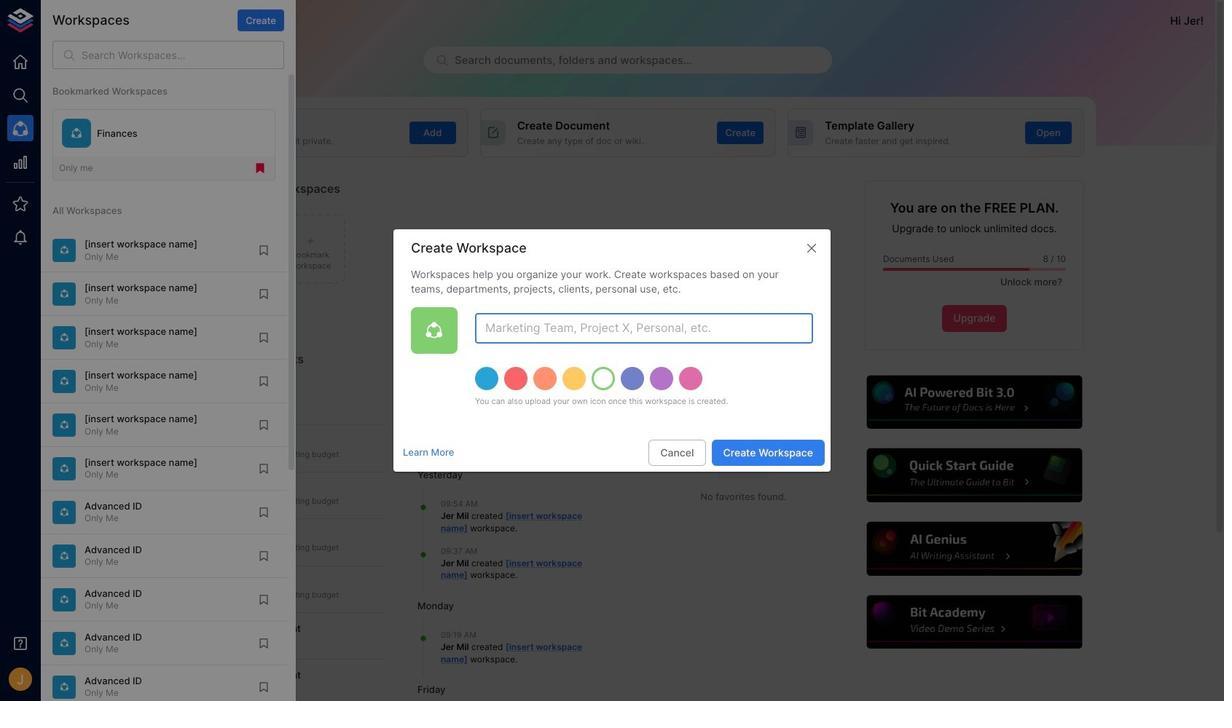Task type: locate. For each thing, give the bounding box(es) containing it.
bookmark image
[[257, 244, 270, 257], [257, 332, 270, 345], [257, 375, 270, 388], [257, 463, 270, 476], [257, 506, 270, 520], [257, 550, 270, 563], [257, 594, 270, 607], [257, 638, 270, 651], [257, 681, 270, 694]]

1 bookmark image from the top
[[257, 244, 270, 257]]

2 help image from the top
[[865, 447, 1085, 505]]

Search Workspaces... text field
[[82, 41, 284, 69]]

3 help image from the top
[[865, 521, 1085, 579]]

bookmark image
[[257, 288, 270, 301], [257, 419, 270, 432]]

help image
[[865, 374, 1085, 432], [865, 447, 1085, 505], [865, 521, 1085, 579], [865, 594, 1085, 652]]

2 bookmark image from the top
[[257, 332, 270, 345]]

3 bookmark image from the top
[[257, 375, 270, 388]]

dialog
[[394, 230, 831, 472]]

remove bookmark image
[[254, 162, 267, 175]]

1 vertical spatial bookmark image
[[257, 419, 270, 432]]

4 bookmark image from the top
[[257, 463, 270, 476]]

0 vertical spatial bookmark image
[[257, 288, 270, 301]]



Task type: vqa. For each thing, say whether or not it's contained in the screenshot.
Favorite icon
no



Task type: describe. For each thing, give the bounding box(es) containing it.
Marketing Team, Project X, Personal, etc. text field
[[475, 314, 814, 344]]

4 help image from the top
[[865, 594, 1085, 652]]

9 bookmark image from the top
[[257, 681, 270, 694]]

5 bookmark image from the top
[[257, 506, 270, 520]]

6 bookmark image from the top
[[257, 550, 270, 563]]

8 bookmark image from the top
[[257, 638, 270, 651]]

1 bookmark image from the top
[[257, 288, 270, 301]]

2 bookmark image from the top
[[257, 419, 270, 432]]

1 help image from the top
[[865, 374, 1085, 432]]

7 bookmark image from the top
[[257, 594, 270, 607]]



